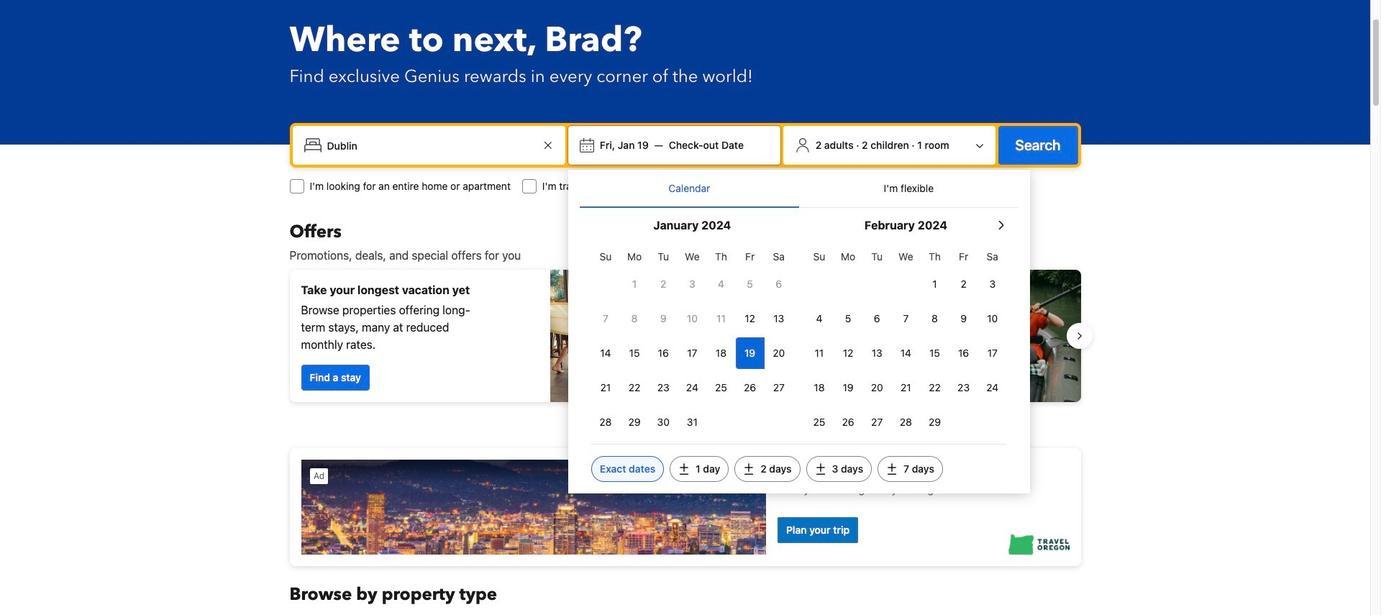 Task type: locate. For each thing, give the bounding box(es) containing it.
16 January 2024 checkbox
[[649, 338, 678, 369]]

1 horizontal spatial grid
[[805, 243, 1008, 438]]

30 January 2024 checkbox
[[649, 407, 678, 438]]

13 February 2024 checkbox
[[863, 338, 892, 369]]

24 January 2024 checkbox
[[678, 372, 707, 404]]

advertisement element
[[290, 448, 1081, 566]]

13 January 2024 checkbox
[[765, 303, 794, 335]]

25 February 2024 checkbox
[[805, 407, 834, 438]]

28 January 2024 checkbox
[[592, 407, 620, 438]]

2 January 2024 checkbox
[[649, 268, 678, 300]]

6 February 2024 checkbox
[[863, 303, 892, 335]]

23 February 2024 checkbox
[[950, 372, 979, 404]]

14 February 2024 checkbox
[[892, 338, 921, 369]]

28 February 2024 checkbox
[[892, 407, 921, 438]]

17 January 2024 checkbox
[[678, 338, 707, 369]]

19 February 2024 checkbox
[[834, 372, 863, 404]]

10 January 2024 checkbox
[[678, 303, 707, 335]]

2 grid from the left
[[805, 243, 1008, 438]]

tab list
[[580, 170, 1019, 209]]

1 grid from the left
[[592, 243, 794, 438]]

24 February 2024 checkbox
[[979, 372, 1008, 404]]

29 February 2024 checkbox
[[921, 407, 950, 438]]

21 February 2024 checkbox
[[892, 372, 921, 404]]

progress bar
[[677, 414, 694, 420]]

region
[[278, 264, 1093, 408]]

1 February 2024 checkbox
[[921, 268, 950, 300]]

19 January 2024 checkbox
[[736, 338, 765, 369]]

main content
[[278, 221, 1093, 615]]

11 January 2024 checkbox
[[707, 303, 736, 335]]

cell
[[736, 335, 765, 369]]

20 January 2024 checkbox
[[765, 338, 794, 369]]

12 February 2024 checkbox
[[834, 338, 863, 369]]

5 February 2024 checkbox
[[834, 303, 863, 335]]

6 January 2024 checkbox
[[765, 268, 794, 300]]

27 January 2024 checkbox
[[765, 372, 794, 404]]

26 January 2024 checkbox
[[736, 372, 765, 404]]

17 February 2024 checkbox
[[979, 338, 1008, 369]]

1 January 2024 checkbox
[[620, 268, 649, 300]]

26 February 2024 checkbox
[[834, 407, 863, 438]]

18 February 2024 checkbox
[[805, 372, 834, 404]]

0 horizontal spatial grid
[[592, 243, 794, 438]]

16 February 2024 checkbox
[[950, 338, 979, 369]]

15 January 2024 checkbox
[[620, 338, 649, 369]]

grid
[[592, 243, 794, 438], [805, 243, 1008, 438]]

14 January 2024 checkbox
[[592, 338, 620, 369]]

take your longest vacation yet image
[[550, 270, 680, 402]]

a young girl and woman kayak on a river image
[[691, 270, 1081, 402]]



Task type: describe. For each thing, give the bounding box(es) containing it.
8 February 2024 checkbox
[[921, 303, 950, 335]]

18 January 2024 checkbox
[[707, 338, 736, 369]]

10 February 2024 checkbox
[[979, 303, 1008, 335]]

7 February 2024 checkbox
[[892, 303, 921, 335]]

22 February 2024 checkbox
[[921, 372, 950, 404]]

8 January 2024 checkbox
[[620, 303, 649, 335]]

4 January 2024 checkbox
[[707, 268, 736, 300]]

4 February 2024 checkbox
[[805, 303, 834, 335]]

25 January 2024 checkbox
[[707, 372, 736, 404]]

12 January 2024 checkbox
[[736, 303, 765, 335]]

5 January 2024 checkbox
[[736, 268, 765, 300]]

3 January 2024 checkbox
[[678, 268, 707, 300]]

22 January 2024 checkbox
[[620, 372, 649, 404]]

9 January 2024 checkbox
[[649, 303, 678, 335]]

23 January 2024 checkbox
[[649, 372, 678, 404]]

15 February 2024 checkbox
[[921, 338, 950, 369]]

29 January 2024 checkbox
[[620, 407, 649, 438]]

31 January 2024 checkbox
[[678, 407, 707, 438]]

20 February 2024 checkbox
[[863, 372, 892, 404]]

11 February 2024 checkbox
[[805, 338, 834, 369]]

Where are you going? field
[[321, 132, 540, 158]]

27 February 2024 checkbox
[[863, 407, 892, 438]]

3 February 2024 checkbox
[[979, 268, 1008, 300]]

9 February 2024 checkbox
[[950, 303, 979, 335]]

21 January 2024 checkbox
[[592, 372, 620, 404]]

7 January 2024 checkbox
[[592, 303, 620, 335]]

2 February 2024 checkbox
[[950, 268, 979, 300]]



Task type: vqa. For each thing, say whether or not it's contained in the screenshot.
9 February 2024 checkbox
yes



